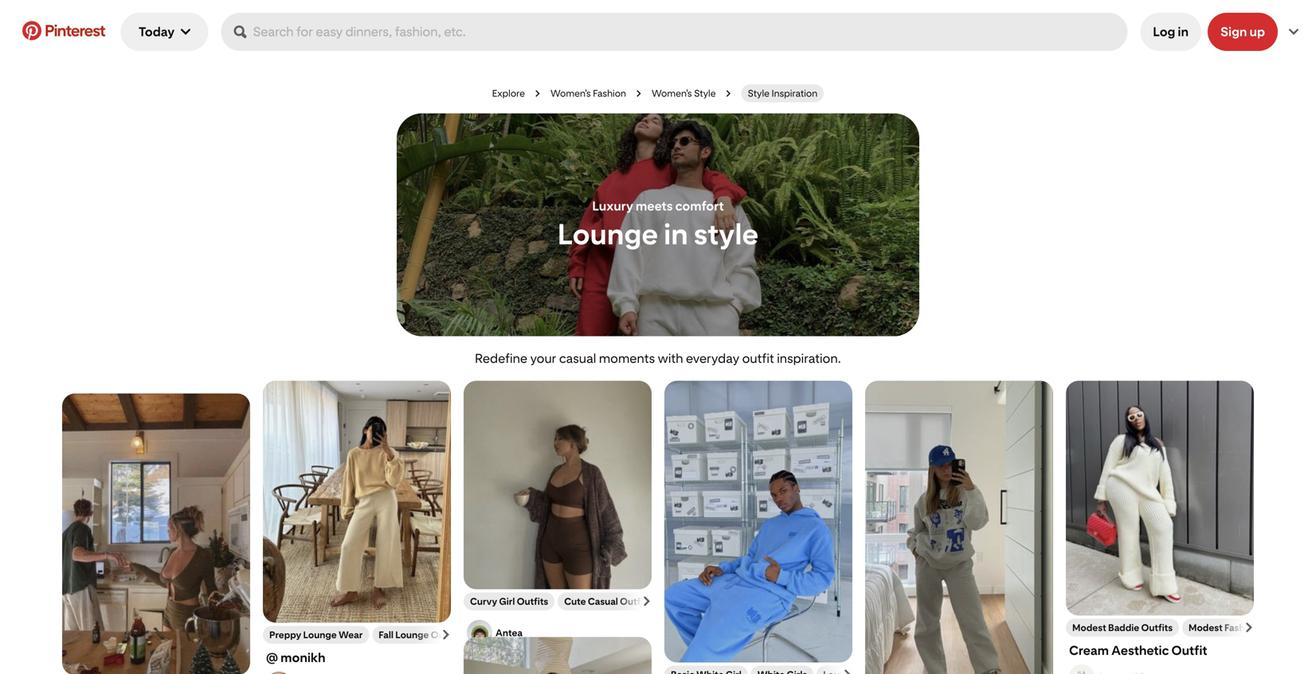 Task type: vqa. For each thing, say whether or not it's contained in the screenshot.
31
no



Task type: describe. For each thing, give the bounding box(es) containing it.
breadcrumb arrow image
[[636, 90, 642, 97]]

curvy girl outfits
[[470, 596, 548, 608]]

women's fashion link
[[551, 88, 626, 99]]

pinterest link
[[13, 21, 114, 40]]

outfits for modest baddie outfits
[[1142, 623, 1173, 634]]

scroll image for casual
[[642, 597, 652, 607]]

your
[[530, 351, 557, 367]]

inspiration.
[[777, 351, 841, 367]]

preppy
[[269, 630, 301, 642]]

cute
[[564, 596, 586, 608]]

tequila, fashion, casual, wardrobes, normcore, dresses, outfits, clothes, style image
[[464, 638, 652, 675]]

explore link
[[492, 88, 525, 99]]

log
[[1153, 24, 1176, 39]]

breadcrumb arrow image for women's style
[[726, 90, 732, 97]]

preppy lounge wear
[[269, 630, 363, 642]]

wear
[[339, 630, 363, 642]]

inspiration
[[772, 88, 818, 99]]

pinterest image
[[22, 21, 41, 40]]

fall lounge outfits
[[379, 630, 462, 642]]

outfits for fall lounge outfits
[[431, 630, 462, 642]]

sign up
[[1221, 24, 1265, 39]]

today button
[[121, 13, 208, 51]]

fall lounge outfits link
[[379, 630, 462, 642]]

moments
[[599, 351, 655, 367]]

sign up button
[[1208, 13, 1278, 51]]

up
[[1250, 24, 1265, 39]]

women's style link
[[652, 88, 716, 99]]

mimignon  blanc image
[[266, 673, 292, 675]]

preppy lounge wear, fall lounge outfits, comfy work from home outfits, fall outfits, casual holiday outfits, boho chic outfits, girly outfits, comfy outfits, fashion outfits image
[[263, 381, 451, 624]]

in inside button
[[1178, 24, 1189, 39]]

lounge inside luxury meets comfort lounge in style
[[558, 217, 658, 251]]

redefine your casual moments with everyday outfit inspiration.
[[475, 351, 841, 367]]

casual
[[588, 596, 618, 608]]

@ monikh
[[266, 651, 326, 666]]

aesthetic
[[1112, 644, 1169, 659]]

fashion for modest
[[1225, 623, 1259, 634]]

scroll image for lounge
[[441, 631, 451, 640]]

outfit
[[1172, 644, 1208, 659]]

lounge for fall lounge outfits
[[395, 630, 429, 642]]

breadcrumb arrow image for explore
[[535, 90, 541, 97]]

cream aesthetic outfit
[[1069, 644, 1208, 659]]

a dream in cream ☁️🤍 #aesthetic #style #aestheticstyle #fashion #womensfashion #outfit #ootd #prettyoutfits #modestfashion #styleideas #newfashion #oldmoney #iconicstyle #fashionideas #women #vibe #neutral #beige #fashionideas #whattowear #iconic #modest #outfitinspiration #styleinspo #workwear #loungewear #outfitideas #classy #trendy #outfitpost #casualoutfits #dress #skirts #heels #sneakers#crewnecksweater #sweater #acessories #creamcolor #creamwhite modest baddie outfits, modest fashion outfits, outfits black girl, curvy outfits, modest street fashion, warm outfits, dressy outfits, fall winter outfits, autumn winter fashion image
[[1066, 381, 1254, 616]]

@
[[266, 651, 278, 666]]

same, girl. image
[[1069, 665, 1095, 675]]

outfit
[[742, 351, 774, 367]]

swaggy outfits, cute casual outfits, stylish outfits, summer outfits, beach outfits, lazy outfits for school winter, outfit ideas lazy, cute comfy outfits for summer, winter fits for school image
[[865, 381, 1054, 675]]

scroll image for fashion
[[1245, 624, 1254, 633]]

lounge in style image
[[397, 114, 920, 337]]

modest fashion outfits link
[[1189, 623, 1293, 634]]

women's for women's fashion
[[551, 88, 591, 99]]

2 style from the left
[[748, 88, 770, 99]]



Task type: locate. For each thing, give the bounding box(es) containing it.
1 vertical spatial fashion
[[1225, 623, 1259, 634]]

1 horizontal spatial fashion
[[1225, 623, 1259, 634]]

everyday
[[686, 351, 740, 367]]

women's right breadcrumb arrow image
[[652, 88, 692, 99]]

women's right explore "link"
[[551, 88, 591, 99]]

1 horizontal spatial women's
[[652, 88, 692, 99]]

baddie
[[1108, 623, 1140, 634]]

Search text field
[[253, 13, 1121, 51]]

pinterest button
[[13, 21, 114, 43]]

antea
[[496, 628, 523, 639]]

fashion for women's
[[593, 88, 626, 99]]

fall
[[379, 630, 394, 642]]

women's fashion
[[551, 88, 626, 99]]

modest baddie outfits link
[[1073, 623, 1173, 634]]

luxury meets comfort lounge in style
[[558, 199, 759, 251]]

preppy lounge wear link
[[269, 630, 363, 642]]

outfits for cute casual outfits
[[620, 596, 652, 608]]

modest up cream
[[1073, 623, 1107, 634]]

style inspiration link
[[748, 88, 818, 99]]

archive 6.0: ready to be worn on repeat 📹 a whole new mood to take over your everyday wardrobe 📁🤍 loungewear, lounge, hoodie, sweatpants outfit, airport outfit, sweaters, lounge sets, loungewear aesthetic. basic white girl, white girls, loungewear aesthetic, back to school fits, sweatpants outfit, hottest fashion trends, on repeat, airport outfit, everyday wardrobe image
[[665, 381, 853, 663]]

list containing cream aesthetic outfit
[[56, 381, 1299, 675]]

meets
[[636, 199, 673, 214]]

curvy
[[470, 596, 497, 608]]

breadcrumb arrow image
[[535, 90, 541, 97], [726, 90, 732, 97]]

antea image
[[467, 621, 492, 646]]

1 horizontal spatial breadcrumb arrow image
[[726, 90, 732, 97]]

cream
[[1069, 644, 1109, 659]]

0 horizontal spatial style
[[694, 88, 716, 99]]

2 women's from the left
[[652, 88, 692, 99]]

comfort
[[675, 199, 724, 214]]

0 horizontal spatial lounge
[[303, 630, 337, 642]]

sign
[[1221, 24, 1248, 39]]

luxury
[[592, 199, 633, 214]]

0 vertical spatial fashion
[[593, 88, 626, 99]]

outfits for curvy girl outfits
[[517, 596, 548, 608]]

redefine
[[475, 351, 528, 367]]

in down meets
[[664, 217, 688, 251]]

women's for women's style
[[652, 88, 692, 99]]

log in button
[[1141, 13, 1202, 51]]

0 vertical spatial in
[[1178, 24, 1189, 39]]

1 style from the left
[[694, 88, 716, 99]]

outfits for modest fashion outfits
[[1261, 623, 1293, 634]]

cute casual outfits
[[564, 596, 652, 608]]

explore
[[492, 88, 525, 99]]

cream aesthetic outfit button
[[1066, 638, 1254, 675], [1069, 644, 1251, 659]]

0 horizontal spatial women's
[[551, 88, 591, 99]]

style
[[694, 88, 716, 99], [748, 88, 770, 99]]

1 horizontal spatial modest
[[1189, 623, 1223, 634]]

women's
[[551, 88, 591, 99], [652, 88, 692, 99]]

modest
[[1073, 623, 1107, 634], [1189, 623, 1223, 634]]

fashion
[[593, 88, 626, 99], [1225, 623, 1259, 634]]

0 horizontal spatial fashion
[[593, 88, 626, 99]]

0 horizontal spatial modest
[[1073, 623, 1107, 634]]

curvy girl outfits, cute casual outfits, pretty outfits, fall outfits, ootd curvy girl, curvy girl aesthetic outfits, midsize outfits aesthetic, cute loungewear outfits, midsize aesthetic image
[[464, 381, 652, 590]]

1 horizontal spatial in
[[1178, 24, 1189, 39]]

curvy girl outfits link
[[470, 596, 548, 608]]

modest fashion outfits
[[1189, 623, 1293, 634]]

monikh
[[281, 651, 326, 666]]

1 horizontal spatial lounge
[[395, 630, 429, 642]]

0 horizontal spatial in
[[664, 217, 688, 251]]

in inside luxury meets comfort lounge in style
[[664, 217, 688, 251]]

antea button
[[464, 611, 652, 646], [467, 621, 649, 646], [496, 628, 649, 639]]

scroll image
[[642, 597, 652, 607], [1245, 624, 1254, 633], [441, 631, 451, 640], [843, 671, 853, 675]]

lounge outfit fall, lounge outfit ideas, cozy lounge outfits, cozy outfit, winter lounge wear, sexy lounge wear, cute lounge, sexy lounge clothes, sexy loungewear outfits image
[[62, 394, 250, 675]]

women's style
[[652, 88, 716, 99]]

0 horizontal spatial breadcrumb arrow image
[[535, 90, 541, 97]]

style left inspiration
[[748, 88, 770, 99]]

1 horizontal spatial style
[[748, 88, 770, 99]]

style
[[694, 217, 759, 251]]

2 horizontal spatial lounge
[[558, 217, 658, 251]]

lounge for preppy lounge wear
[[303, 630, 337, 642]]

lounge right fall
[[395, 630, 429, 642]]

lounge up "monikh"
[[303, 630, 337, 642]]

with
[[658, 351, 683, 367]]

modest for modest baddie outfits
[[1073, 623, 1107, 634]]

log in
[[1153, 24, 1189, 39]]

2 breadcrumb arrow image from the left
[[726, 90, 732, 97]]

lounge down luxury
[[558, 217, 658, 251]]

outfits
[[517, 596, 548, 608], [620, 596, 652, 608], [1142, 623, 1173, 634], [1261, 623, 1293, 634], [431, 630, 462, 642]]

modest baddie outfits
[[1073, 623, 1173, 634]]

casual
[[559, 351, 596, 367]]

search icon image
[[234, 26, 247, 38]]

style inspiration
[[748, 88, 818, 99]]

in
[[1178, 24, 1189, 39], [664, 217, 688, 251]]

cute casual outfits link
[[564, 596, 652, 608]]

modest up the outfit
[[1189, 623, 1223, 634]]

1 women's from the left
[[551, 88, 591, 99]]

1 modest from the left
[[1073, 623, 1107, 634]]

list
[[56, 381, 1299, 675]]

in right log
[[1178, 24, 1189, 39]]

today
[[139, 24, 175, 39]]

pinterest
[[45, 21, 105, 40]]

@ monikh button
[[263, 645, 451, 675], [266, 651, 448, 666]]

breadcrumb arrow image right "explore"
[[535, 90, 541, 97]]

breadcrumb arrow image right the women's style
[[726, 90, 732, 97]]

girl
[[499, 596, 515, 608]]

2 modest from the left
[[1189, 623, 1223, 634]]

1 breadcrumb arrow image from the left
[[535, 90, 541, 97]]

style down search text box
[[694, 88, 716, 99]]

modest for modest fashion outfits
[[1189, 623, 1223, 634]]

lounge
[[558, 217, 658, 251], [303, 630, 337, 642], [395, 630, 429, 642]]

1 vertical spatial in
[[664, 217, 688, 251]]



